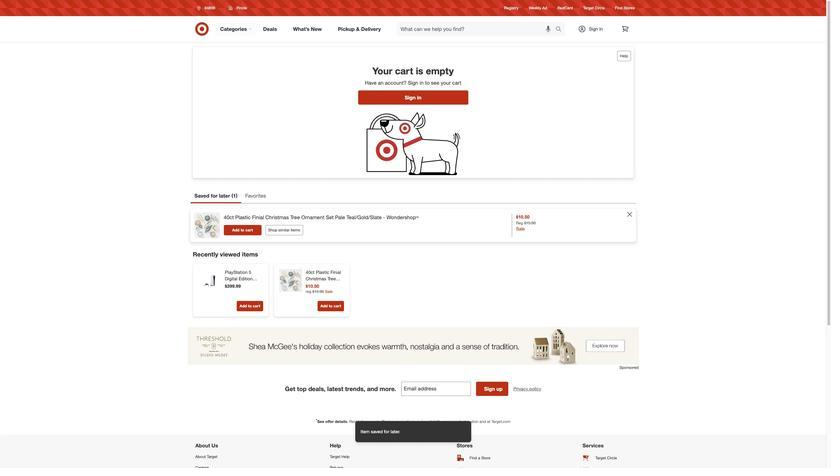 Task type: vqa. For each thing, say whether or not it's contained in the screenshot.
)
yes



Task type: locate. For each thing, give the bounding box(es) containing it.
1 vertical spatial sign in
[[405, 94, 422, 101]]

finial for 40ct plastic finial christmas tree ornament set pale teal/gold/slate - wondershop™
[[252, 214, 264, 221]]

promotions
[[396, 420, 415, 424]]

about inside "link"
[[195, 455, 206, 460]]

0 vertical spatial plastic
[[235, 214, 251, 221]]

to
[[425, 80, 430, 86], [241, 228, 244, 233], [248, 304, 252, 309], [329, 304, 332, 309]]

0 horizontal spatial $15.00
[[312, 289, 324, 294]]

add to cart button for playstation 5 digital edition console
[[237, 301, 263, 312]]

tree inside 40ct plastic finial christmas tree ornament set - wondershop™
[[327, 276, 336, 282]]

add to cart button for 40ct plastic finial christmas tree ornament set - wondershop™
[[317, 301, 344, 312]]

christmas for 40ct plastic finial christmas tree ornament set pale teal/gold/slate - wondershop™
[[265, 214, 289, 221]]

$10.50 inside $10.50 reg $15.00 sale
[[516, 214, 530, 220]]

0 horizontal spatial for
[[211, 193, 218, 199]]

1 vertical spatial wondershop™
[[306, 289, 334, 295]]

help button
[[617, 51, 631, 61]]

add for add to cart button above the viewed
[[232, 228, 240, 233]]

add to cart up the viewed
[[232, 228, 253, 233]]

What can we help you find? suggestions appear below search field
[[397, 22, 557, 36]]

sign in inside button
[[405, 94, 422, 101]]

40ct plastic finial christmas tree ornament set - wondershop™ link
[[306, 269, 343, 295]]

find a store link
[[457, 452, 497, 465]]

christmas
[[265, 214, 289, 221], [306, 276, 326, 282]]

40ct for 40ct plastic finial christmas tree ornament set - wondershop™
[[306, 270, 314, 275]]

items
[[291, 228, 300, 233], [242, 251, 258, 258]]

1 vertical spatial items
[[242, 251, 258, 258]]

0 vertical spatial find
[[615, 6, 623, 10]]

0 vertical spatial sale
[[516, 226, 525, 232]]

plastic down )
[[235, 214, 251, 221]]

add down $10.50 reg $15.00 sale
[[320, 304, 328, 309]]

plastic inside 40ct plastic finial christmas tree ornament set - wondershop™
[[316, 270, 329, 275]]

40ct up $10.50 reg $15.00 sale
[[306, 270, 314, 275]]

plastic for 40ct plastic finial christmas tree ornament set pale teal/gold/slate - wondershop™
[[235, 214, 251, 221]]

1 vertical spatial ornament
[[306, 283, 326, 288]]

0 vertical spatial $15.00
[[524, 221, 536, 226]]

trends,
[[345, 386, 365, 393]]

0 horizontal spatial christmas
[[265, 214, 289, 221]]

0 vertical spatial wondershop™
[[387, 214, 419, 221]]

find
[[615, 6, 623, 10], [470, 456, 477, 461]]

0 horizontal spatial help
[[330, 443, 341, 449]]

your
[[441, 80, 451, 86]]

40ct down (
[[224, 214, 234, 221]]

add to cart inside 40ct plastic finial christmas tree ornament set pale teal/gold/slate - wondershop™ list item
[[232, 228, 253, 233]]

1 horizontal spatial plastic
[[316, 270, 329, 275]]

tree
[[290, 214, 300, 221], [327, 276, 336, 282]]

plastic up $10.50 reg $15.00 sale
[[316, 270, 329, 275]]

ornament up reg in the left bottom of the page
[[306, 283, 326, 288]]

playstation 5 digital edition console image
[[198, 269, 221, 292], [198, 269, 221, 292]]

sign inside sign in button
[[405, 94, 416, 101]]

1 vertical spatial plastic
[[316, 270, 329, 275]]

1 horizontal spatial add to cart
[[320, 304, 341, 309]]

1 horizontal spatial wondershop™
[[387, 214, 419, 221]]

see
[[317, 420, 324, 424]]

recently
[[193, 251, 218, 258]]

details.
[[335, 420, 348, 424]]

add up the viewed
[[232, 228, 240, 233]]

availability
[[424, 420, 442, 424]]

0 horizontal spatial -
[[335, 283, 337, 288]]

to left the see
[[425, 80, 430, 86]]

1 vertical spatial for
[[384, 429, 390, 435]]

$10.50
[[516, 214, 530, 220], [306, 284, 319, 289]]

christmas inside list item
[[265, 214, 289, 221]]

sale right reg in the left bottom of the page
[[325, 289, 333, 294]]

0 horizontal spatial $10.50
[[306, 284, 319, 289]]

$15.00 right reg in the left bottom of the page
[[312, 289, 324, 294]]

tree up $10.50 reg $15.00 sale
[[327, 276, 336, 282]]

0 vertical spatial -
[[383, 214, 385, 221]]

1 vertical spatial -
[[335, 283, 337, 288]]

services
[[583, 443, 604, 449]]

saved
[[371, 429, 383, 435]]

1 vertical spatial add to cart
[[320, 304, 341, 309]]

40ct plastic finial christmas tree ornament set pale teal/gold/slate - wondershop&#8482; image
[[194, 213, 220, 238]]

0 vertical spatial ornament
[[301, 214, 325, 221]]

1 horizontal spatial circle
[[607, 456, 617, 461]]

finial for 40ct plastic finial christmas tree ornament set - wondershop™
[[330, 270, 341, 275]]

40ct
[[224, 214, 234, 221], [306, 270, 314, 275]]

1 horizontal spatial 40ct
[[306, 270, 314, 275]]

0 horizontal spatial circle
[[595, 6, 605, 10]]

set
[[326, 214, 334, 221], [327, 283, 334, 288]]

saved for later ( 1 )
[[194, 193, 238, 199]]

1 horizontal spatial $15.00
[[524, 221, 536, 226]]

40ct inside list item
[[224, 214, 234, 221]]

0 vertical spatial add to cart
[[232, 228, 253, 233]]

0 vertical spatial for
[[211, 193, 218, 199]]

1 horizontal spatial christmas
[[306, 276, 326, 282]]

similar
[[278, 228, 290, 233]]

1 horizontal spatial sale
[[516, 226, 525, 232]]

1 horizontal spatial stores
[[624, 6, 635, 10]]

add to cart button down $399.99
[[237, 301, 263, 312]]

1 vertical spatial in
[[420, 80, 424, 86]]

ornament inside list item
[[301, 214, 325, 221]]

- right $10.50 reg $15.00 sale
[[335, 283, 337, 288]]

1 vertical spatial find
[[470, 456, 477, 461]]

set inside 40ct plastic finial christmas tree ornament set - wondershop™
[[327, 283, 334, 288]]

tree inside list item
[[290, 214, 300, 221]]

advertisement region
[[188, 327, 639, 365]]

1 vertical spatial $10.50
[[306, 284, 319, 289]]

christmas up $10.50 reg $15.00 sale
[[306, 276, 326, 282]]

later
[[219, 193, 230, 199]]

0 horizontal spatial stores
[[457, 443, 473, 449]]

shop
[[268, 228, 277, 233]]

christmas up shop
[[265, 214, 289, 221]]

1 vertical spatial target circle link
[[583, 452, 631, 465]]

target circle link
[[583, 5, 605, 11], [583, 452, 631, 465]]

and left at
[[480, 420, 486, 424]]

0 vertical spatial help
[[620, 53, 628, 58]]

0 vertical spatial tree
[[290, 214, 300, 221]]

$15.00 inside $10.50 reg $15.00 sale
[[312, 289, 324, 294]]

to down $10.50 reg $15.00 sale
[[329, 304, 332, 309]]

help
[[620, 53, 628, 58], [330, 443, 341, 449], [342, 455, 350, 460]]

to inside your cart is empty have an account? sign in to see your cart
[[425, 80, 430, 86]]

sign up button
[[476, 382, 508, 396]]

plastic
[[235, 214, 251, 221], [316, 270, 329, 275]]

pinole button
[[225, 2, 251, 14]]

1 vertical spatial 40ct
[[306, 270, 314, 275]]

ornament inside 40ct plastic finial christmas tree ornament set - wondershop™
[[306, 283, 326, 288]]

add down $399.99
[[239, 304, 247, 309]]

cart down playstation 5 digital edition console "link"
[[253, 304, 260, 309]]

0 horizontal spatial plastic
[[235, 214, 251, 221]]

to down edition
[[248, 304, 252, 309]]

ornament
[[301, 214, 325, 221], [306, 283, 326, 288]]

cart inside 40ct plastic finial christmas tree ornament set pale teal/gold/slate - wondershop™ list item
[[245, 228, 253, 233]]

)
[[236, 193, 238, 199]]

0 vertical spatial $10.50
[[516, 214, 530, 220]]

items inside button
[[291, 228, 300, 233]]

1 vertical spatial sale
[[325, 289, 333, 294]]

redcard
[[558, 6, 573, 10]]

for left later.
[[384, 429, 390, 435]]

shop similar items button
[[265, 225, 303, 235]]

sign inside your cart is empty have an account? sign in to see your cart
[[408, 80, 418, 86]]

cart
[[395, 65, 413, 77], [452, 80, 462, 86], [245, 228, 253, 233], [253, 304, 260, 309], [334, 304, 341, 309]]

0 vertical spatial christmas
[[265, 214, 289, 221]]

0 horizontal spatial wondershop™
[[306, 289, 334, 295]]

1 horizontal spatial sign in
[[589, 26, 603, 32]]

target inside "link"
[[207, 455, 218, 460]]

target circle
[[583, 6, 605, 10], [596, 456, 617, 461]]

about for about target
[[195, 455, 206, 460]]

94806 button
[[193, 2, 222, 14]]

add to cart
[[232, 228, 253, 233], [320, 304, 341, 309]]

finial inside 40ct plastic finial christmas tree ornament set pale teal/gold/slate - wondershop™ link
[[252, 214, 264, 221]]

1 about from the top
[[195, 443, 210, 449]]

in
[[599, 26, 603, 32], [420, 80, 424, 86], [417, 94, 422, 101]]

1 vertical spatial christmas
[[306, 276, 326, 282]]

$10.50 for $10.50 reg $15.00 sale
[[516, 214, 530, 220]]

add to cart down $10.50 reg $15.00 sale
[[320, 304, 341, 309]]

items right similar
[[291, 228, 300, 233]]

None text field
[[401, 382, 471, 396]]

- right teal/gold/slate
[[383, 214, 385, 221]]

0 horizontal spatial find
[[470, 456, 477, 461]]

add inside 40ct plastic finial christmas tree ornament set pale teal/gold/slate - wondershop™ list item
[[232, 228, 240, 233]]

0 horizontal spatial items
[[242, 251, 258, 258]]

more.
[[380, 386, 396, 393]]

finial inside 40ct plastic finial christmas tree ornament set - wondershop™
[[330, 270, 341, 275]]

items for recently viewed items
[[242, 251, 258, 258]]

cart left shop
[[245, 228, 253, 233]]

up
[[497, 386, 503, 393]]

40ct inside 40ct plastic finial christmas tree ornament set - wondershop™
[[306, 270, 314, 275]]

about up about target
[[195, 443, 210, 449]]

tree up shop similar items
[[290, 214, 300, 221]]

circle
[[595, 6, 605, 10], [607, 456, 617, 461]]

christmas inside 40ct plastic finial christmas tree ornament set - wondershop™
[[306, 276, 326, 282]]

1 horizontal spatial for
[[384, 429, 390, 435]]

1 horizontal spatial finial
[[330, 270, 341, 275]]

$15.00
[[524, 221, 536, 226], [312, 289, 324, 294]]

sale inside $10.50 reg $15.00 sale
[[516, 226, 525, 232]]

wondershop™ inside 40ct plastic finial christmas tree ornament set - wondershop™
[[306, 289, 334, 295]]

plastic inside list item
[[235, 214, 251, 221]]

0 horizontal spatial sign in
[[405, 94, 422, 101]]

sale down reg
[[516, 226, 525, 232]]

1 horizontal spatial items
[[291, 228, 300, 233]]

0 vertical spatial stores
[[624, 6, 635, 10]]

0 vertical spatial items
[[291, 228, 300, 233]]

40ct plastic finial christmas tree ornament set - wondershop™ image
[[279, 269, 302, 292], [279, 269, 302, 292]]

ornament for -
[[306, 283, 326, 288]]

finial up $10.50 reg $15.00 sale
[[330, 270, 341, 275]]

1 horizontal spatial -
[[383, 214, 385, 221]]

(
[[232, 193, 233, 199]]

0 vertical spatial in
[[599, 26, 603, 32]]

0 horizontal spatial finial
[[252, 214, 264, 221]]

and left more. on the bottom of page
[[367, 386, 378, 393]]

find stores
[[615, 6, 635, 10]]

0 vertical spatial about
[[195, 443, 210, 449]]

finial down favorites link
[[252, 214, 264, 221]]

to up recently viewed items
[[241, 228, 244, 233]]

in inside button
[[417, 94, 422, 101]]

about down about us
[[195, 455, 206, 460]]

$10.50 inside $10.50 reg $15.00 sale
[[306, 284, 319, 289]]

privacy
[[514, 386, 528, 392]]

1 horizontal spatial $10.50
[[516, 214, 530, 220]]

tree for -
[[327, 276, 336, 282]]

search button
[[553, 22, 568, 37]]

0 horizontal spatial sale
[[325, 289, 333, 294]]

about us
[[195, 443, 218, 449]]

$10.50 up reg
[[516, 214, 530, 220]]

0 vertical spatial set
[[326, 214, 334, 221]]

add to cart button down $10.50 reg $15.00 sale
[[317, 301, 344, 312]]

items up 5
[[242, 251, 258, 258]]

* see offer details. restrictions apply. pricing, promotions and availability may vary by location and at target.com
[[316, 419, 510, 424]]

1 horizontal spatial find
[[615, 6, 623, 10]]

location
[[465, 420, 479, 424]]

0 horizontal spatial 40ct
[[224, 214, 234, 221]]

2 about from the top
[[195, 455, 206, 460]]

1 horizontal spatial tree
[[327, 276, 336, 282]]

1 vertical spatial tree
[[327, 276, 336, 282]]

40ct for 40ct plastic finial christmas tree ornament set pale teal/gold/slate - wondershop™
[[224, 214, 234, 221]]

1 vertical spatial about
[[195, 455, 206, 460]]

target circle link down services
[[583, 452, 631, 465]]

&
[[356, 26, 360, 32]]

redcard link
[[558, 5, 573, 11]]

40ct plastic finial christmas tree ornament set - wondershop™
[[306, 270, 341, 295]]

2 vertical spatial in
[[417, 94, 422, 101]]

ornament left pale at the top of page
[[301, 214, 325, 221]]

2 vertical spatial help
[[342, 455, 350, 460]]

1 vertical spatial stores
[[457, 443, 473, 449]]

sale inside $10.50 reg $15.00 sale
[[325, 289, 333, 294]]

and left availability
[[417, 420, 423, 424]]

delivery
[[361, 26, 381, 32]]

wondershop™
[[387, 214, 419, 221], [306, 289, 334, 295]]

target circle link up sign in link
[[583, 5, 605, 11]]

to inside 40ct plastic finial christmas tree ornament set pale teal/gold/slate - wondershop™ list item
[[241, 228, 244, 233]]

set inside list item
[[326, 214, 334, 221]]

playstation 5 digital edition console link
[[225, 269, 262, 288]]

0 horizontal spatial tree
[[290, 214, 300, 221]]

0 vertical spatial target circle link
[[583, 5, 605, 11]]

0 horizontal spatial add to cart
[[232, 228, 253, 233]]

1 vertical spatial set
[[327, 283, 334, 288]]

for
[[211, 193, 218, 199], [384, 429, 390, 435]]

by
[[460, 420, 464, 424]]

sale for $10.50 reg $15.00 sale
[[325, 289, 333, 294]]

$15.00 right reg
[[524, 221, 536, 226]]

about target link
[[195, 452, 244, 463]]

target circle down services
[[596, 456, 617, 461]]

$10.50 up reg in the left bottom of the page
[[306, 284, 319, 289]]

$15.00 inside $10.50 reg $15.00 sale
[[524, 221, 536, 226]]

1 vertical spatial $15.00
[[312, 289, 324, 294]]

0 vertical spatial 40ct
[[224, 214, 234, 221]]

about for about us
[[195, 443, 210, 449]]

2 horizontal spatial help
[[620, 53, 628, 58]]

cart down 40ct plastic finial christmas tree ornament set - wondershop™ link at the bottom
[[334, 304, 341, 309]]

categories link
[[215, 22, 255, 36]]

1 vertical spatial finial
[[330, 270, 341, 275]]

for left later
[[211, 193, 218, 199]]

1 vertical spatial circle
[[607, 456, 617, 461]]

set for pale
[[326, 214, 334, 221]]

target circle up sign in link
[[583, 6, 605, 10]]

sign inside sign up button
[[484, 386, 495, 393]]

later.
[[391, 429, 400, 435]]

0 vertical spatial finial
[[252, 214, 264, 221]]



Task type: describe. For each thing, give the bounding box(es) containing it.
cart right your
[[452, 80, 462, 86]]

add inside $399.99 add to cart
[[239, 304, 247, 309]]

us
[[212, 443, 218, 449]]

0 vertical spatial target circle
[[583, 6, 605, 10]]

deals,
[[308, 386, 326, 393]]

add to cart for add to cart button for 40ct plastic finial christmas tree ornament set - wondershop™
[[320, 304, 341, 309]]

pricing,
[[382, 420, 395, 424]]

restrictions
[[349, 420, 370, 424]]

$15.00 for $10.50 reg $15.00 sale
[[524, 221, 536, 226]]

find stores link
[[615, 5, 635, 11]]

add for add to cart button for 40ct plastic finial christmas tree ornament set - wondershop™
[[320, 304, 328, 309]]

viewed
[[220, 251, 240, 258]]

*
[[316, 419, 317, 423]]

tree for pale
[[290, 214, 300, 221]]

item
[[361, 429, 370, 435]]

94806
[[204, 5, 215, 10]]

new
[[311, 26, 322, 32]]

1
[[233, 193, 236, 199]]

pickup & delivery
[[338, 26, 381, 32]]

- inside list item
[[383, 214, 385, 221]]

sign in link
[[573, 22, 613, 36]]

40ct plastic finial christmas tree ornament set pale teal/gold/slate - wondershop™ link
[[224, 214, 419, 221]]

1 vertical spatial target circle
[[596, 456, 617, 461]]

registry link
[[504, 5, 519, 11]]

vary
[[451, 420, 459, 424]]

set for -
[[327, 283, 334, 288]]

$10.50 reg $15.00 sale
[[306, 284, 333, 294]]

get
[[285, 386, 295, 393]]

digital
[[225, 276, 237, 282]]

2 horizontal spatial and
[[480, 420, 486, 424]]

favorites
[[245, 193, 266, 199]]

5
[[249, 270, 251, 275]]

find for find a store
[[470, 456, 477, 461]]

your cart is empty have an account? sign in to see your cart
[[365, 65, 462, 86]]

teal/gold/slate
[[347, 214, 382, 221]]

pickup
[[338, 26, 355, 32]]

top
[[297, 386, 307, 393]]

40ct plastic finial christmas tree ornament set pale teal/gold/slate - wondershop™
[[224, 214, 419, 221]]

find for find stores
[[615, 6, 623, 10]]

account?
[[385, 80, 407, 86]]

christmas for 40ct plastic finial christmas tree ornament set - wondershop™
[[306, 276, 326, 282]]

40ct plastic finial christmas tree ornament set pale teal/gold/slate - wondershop™ list item
[[190, 209, 636, 242]]

get top deals, latest trends, and more.
[[285, 386, 396, 393]]

store
[[481, 456, 491, 461]]

stores inside find stores link
[[624, 6, 635, 10]]

1 horizontal spatial help
[[342, 455, 350, 460]]

recently viewed items
[[193, 251, 258, 258]]

$15.00 for $10.50 reg $15.00 sale
[[312, 289, 324, 294]]

0 vertical spatial sign in
[[589, 26, 603, 32]]

weekly
[[529, 6, 541, 10]]

cart up account?
[[395, 65, 413, 77]]

see
[[431, 80, 440, 86]]

cart inside $399.99 add to cart
[[253, 304, 260, 309]]

favorites link
[[241, 190, 270, 203]]

$10.50 for $10.50 reg $15.00 sale
[[306, 284, 319, 289]]

sign up
[[484, 386, 503, 393]]

weekly ad
[[529, 6, 547, 10]]

an
[[378, 80, 384, 86]]

1 horizontal spatial and
[[417, 420, 423, 424]]

ad
[[543, 6, 547, 10]]

target.com
[[492, 420, 510, 424]]

help inside button
[[620, 53, 628, 58]]

add to cart for add to cart button above the viewed
[[232, 228, 253, 233]]

0 horizontal spatial and
[[367, 386, 378, 393]]

to inside $399.99 add to cart
[[248, 304, 252, 309]]

may
[[443, 420, 450, 424]]

deals
[[263, 26, 277, 32]]

ornament for pale
[[301, 214, 325, 221]]

items for shop similar items
[[291, 228, 300, 233]]

0 vertical spatial circle
[[595, 6, 605, 10]]

add to cart button up the viewed
[[224, 225, 261, 236]]

- inside 40ct plastic finial christmas tree ornament set - wondershop™
[[335, 283, 337, 288]]

playstation 5 digital edition console
[[225, 270, 253, 288]]

reg
[[516, 221, 523, 226]]

at
[[487, 420, 491, 424]]

plastic for 40ct plastic finial christmas tree ornament set - wondershop™
[[316, 270, 329, 275]]

offer
[[325, 420, 334, 424]]

privacy policy
[[514, 386, 541, 392]]

is
[[416, 65, 423, 77]]

categories
[[220, 26, 247, 32]]

search
[[553, 26, 568, 33]]

pinole
[[236, 5, 247, 10]]

target help
[[330, 455, 350, 460]]

empty cart bullseye image
[[365, 109, 462, 178]]

sign inside sign in link
[[589, 26, 598, 32]]

pickup & delivery link
[[333, 22, 389, 36]]

1 vertical spatial help
[[330, 443, 341, 449]]

pale
[[335, 214, 345, 221]]

policy
[[529, 386, 541, 392]]

reg
[[306, 289, 311, 294]]

privacy policy link
[[514, 386, 541, 393]]

weekly ad link
[[529, 5, 547, 11]]

about target
[[195, 455, 218, 460]]

what's new link
[[288, 22, 330, 36]]

registry
[[504, 6, 519, 10]]

what's
[[293, 26, 310, 32]]

$399.99 add to cart
[[225, 284, 260, 309]]

edition
[[239, 276, 253, 282]]

find a store
[[470, 456, 491, 461]]

in inside your cart is empty have an account? sign in to see your cart
[[420, 80, 424, 86]]

latest
[[327, 386, 343, 393]]

what's new
[[293, 26, 322, 32]]

saved
[[194, 193, 209, 199]]

empty
[[426, 65, 454, 77]]

console
[[225, 283, 241, 288]]

target help link
[[330, 452, 371, 463]]

shop similar items
[[268, 228, 300, 233]]

wondershop™ inside list item
[[387, 214, 419, 221]]

have
[[365, 80, 377, 86]]

deals link
[[258, 22, 285, 36]]

sale for $10.50 reg $15.00 sale
[[516, 226, 525, 232]]

$399.99
[[225, 284, 241, 289]]



